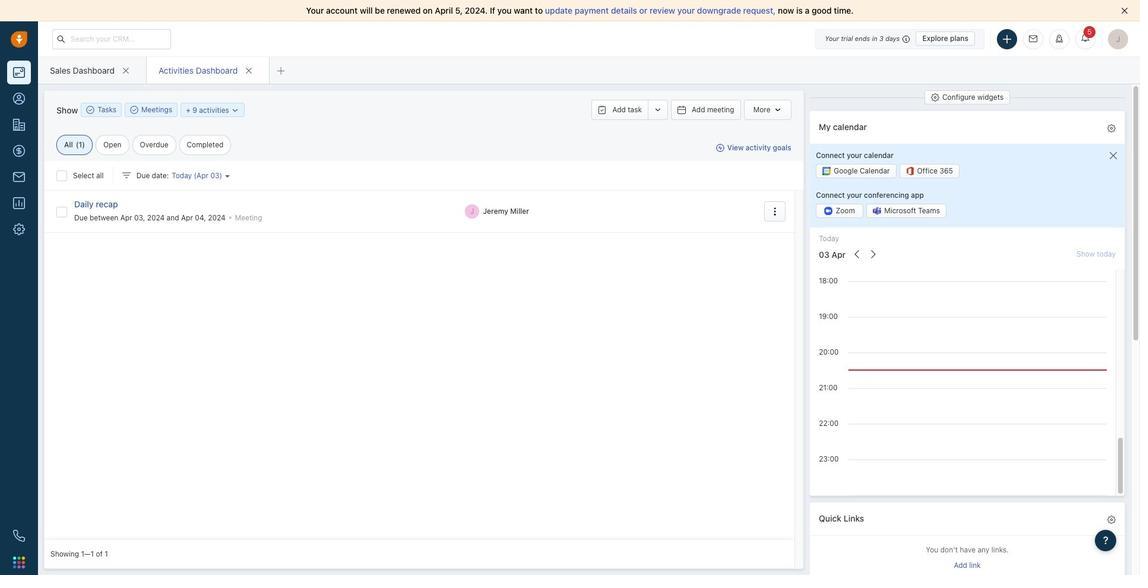 Task type: locate. For each thing, give the bounding box(es) containing it.
what's new image
[[1056, 34, 1064, 42]]

freshworks switcher image
[[13, 557, 25, 569]]

send email image
[[1030, 35, 1038, 43]]

Search your CRM... text field
[[52, 29, 171, 49]]

down image
[[231, 106, 240, 114]]



Task type: vqa. For each thing, say whether or not it's contained in the screenshot.
PHONE Icon
yes



Task type: describe. For each thing, give the bounding box(es) containing it.
phone element
[[7, 524, 31, 548]]

close image
[[1122, 7, 1129, 14]]

phone image
[[13, 530, 25, 542]]



